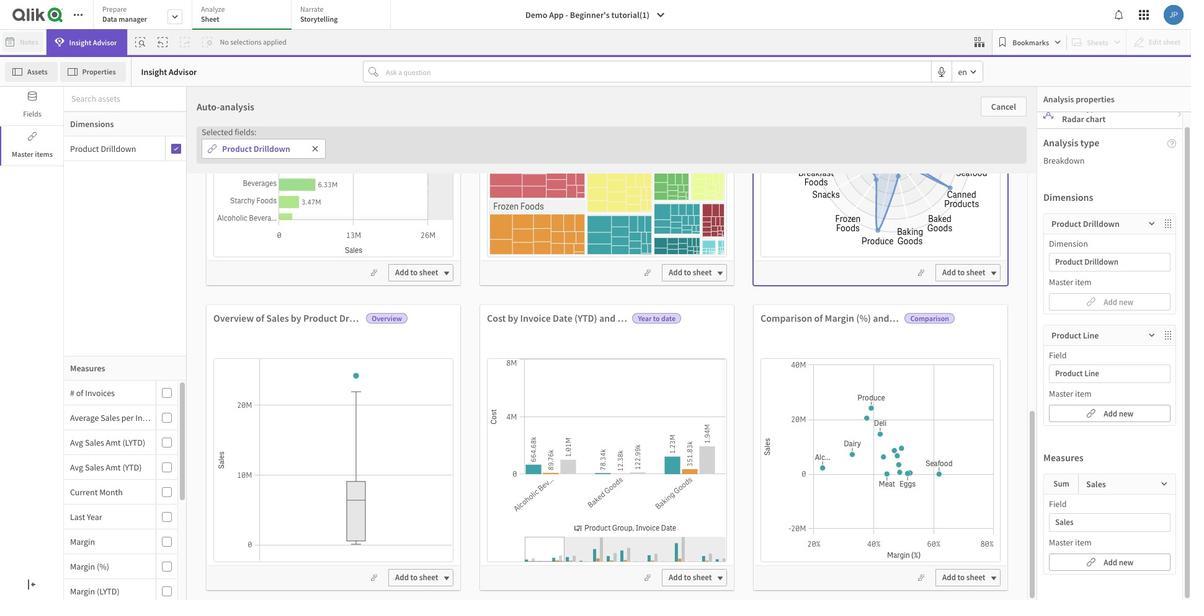 Task type: describe. For each thing, give the bounding box(es) containing it.
analysis properties
[[1044, 94, 1115, 105]]

margin for margin (lytd)
[[70, 586, 95, 597]]

date
[[662, 314, 676, 323]]

# of invoices
[[70, 388, 115, 399]]

breakdown
[[1044, 155, 1085, 166]]

sales inside 'average sales per invoice' menu item
[[101, 412, 120, 424]]

above.
[[611, 225, 650, 243]]

contains
[[1051, 577, 1082, 588]]

in up make
[[703, 225, 714, 243]]

avg sales amt (ytd)
[[70, 462, 142, 473]]

selections right no
[[230, 37, 262, 47]]

the inside clear your selections by selecting the
[[667, 512, 687, 530]]

en
[[958, 66, 967, 77]]

sales inside avg sales amt (lytd) menu item
[[85, 437, 104, 448]]

give
[[628, 263, 652, 281]]

Note Body text field
[[10, 141, 585, 489]]

that inside icon in the top right and selecting the sheet that you want to explore.
[[646, 471, 670, 489]]

sheets
[[611, 339, 651, 357]]

product line button
[[1050, 366, 1170, 383]]

no
[[220, 37, 229, 47]]

sense
[[771, 148, 808, 166]]

year inside menu item
[[87, 512, 102, 523]]

new for drilldown
[[1119, 297, 1134, 307]]

zero
[[1125, 577, 1140, 588]]

field for product line
[[1049, 350, 1067, 361]]

assets button
[[5, 62, 57, 82]]

clear
[[611, 490, 642, 508]]

average sales per invoice by product group application
[[994, 129, 1191, 338]]

3 new from the top
[[1119, 558, 1134, 568]]

selections up clicking
[[657, 206, 718, 224]]

tab list containing prepare
[[93, 0, 395, 31]]

0 vertical spatial line
[[1083, 330, 1099, 341]]

selected
[[202, 127, 233, 138]]

all
[[669, 167, 682, 185]]

overview for overview of sales by product drilldown
[[213, 312, 254, 325]]

treemap
[[1039, 350, 1078, 363]]

year to date
[[638, 314, 676, 323]]

sum
[[1054, 479, 1070, 490]]

app
[[549, 9, 564, 20]]

a inside in the top right. navigate to a specific sheet by selecting the
[[715, 411, 722, 429]]

analyze
[[201, 4, 225, 14]]

selecting inside clear your selections by selecting the
[[611, 512, 665, 530]]

demo app - beginner's tutorial(1)
[[526, 9, 650, 20]]

that up connects
[[642, 148, 666, 166]]

values
[[1141, 577, 1164, 588]]

avg for avg sales amt (lytd)
[[70, 437, 83, 448]]

1 horizontal spatial invoice
[[520, 312, 551, 325]]

@ inside button
[[40, 63, 50, 77]]

a inside now that you see how qlik sense connects all of your data, go ahead and explore this sheet by making selections in the filters above. clicking in charts is another way to make selections so give that a try too!
[[682, 263, 689, 281]]

product inside menu item
[[70, 143, 99, 154]]

1 vertical spatial advisor
[[169, 66, 197, 77]]

or
[[1116, 577, 1123, 588]]

sales inside the avg sales amt (ytd) menu item
[[85, 462, 104, 473]]

comparison of margin (%) and sales for product drilldown
[[761, 312, 1008, 325]]

with
[[682, 320, 710, 338]]

sheet inside in the top right. navigate to a specific sheet by selecting the
[[774, 411, 807, 429]]

toggle formatting element
[[60, 60, 85, 80]]

invoice for average sales per invoice by product group
[[1083, 135, 1116, 148]]

# of invoices button
[[64, 388, 153, 399]]

italic image
[[65, 91, 72, 99]]

average for average sales per invoice by product group
[[1001, 135, 1038, 148]]

right
[[669, 451, 698, 469]]

master for sales
[[1049, 537, 1074, 549]]

1 horizontal spatial insight advisor
[[141, 66, 197, 77]]

3 master item from the top
[[1049, 537, 1092, 549]]

measures inside button
[[70, 363, 105, 374]]

(lytd) inside menu item
[[97, 586, 120, 597]]

the down icon
[[782, 451, 802, 469]]

another
[[611, 244, 657, 262]]

the down app
[[779, 320, 800, 338]]

* the data set contains negative or zero values that can
[[1001, 577, 1191, 588]]

explore inside the continue to explore this app by interacting with the rest of the sheets
[[686, 301, 732, 319]]

advisor inside dropdown button
[[93, 38, 117, 47]]

1 horizontal spatial dimensions
[[1044, 191, 1094, 204]]

average sales per invoice
[[70, 412, 161, 424]]

margin for margin
[[70, 536, 95, 548]]

to inside icon in the top right and selecting the sheet that you want to explore.
[[730, 471, 743, 489]]

avg sales amt (ytd) menu item
[[64, 455, 177, 480]]

toggle formatting image
[[65, 65, 75, 75]]

3 add new button from the top
[[1049, 554, 1171, 572]]

clicking
[[653, 225, 701, 243]]

data
[[1021, 577, 1038, 588]]

to inside now that you see how qlik sense connects all of your data, go ahead and explore this sheet by making selections in the filters above. clicking in charts is another way to make selections so give that a try too!
[[686, 244, 699, 262]]

margin button
[[64, 536, 153, 548]]

group inside application
[[1169, 135, 1191, 148]]

last year
[[70, 512, 102, 523]]

want
[[697, 471, 727, 489]]

too!
[[710, 263, 735, 281]]

1 master items button from the left
[[0, 127, 63, 166]]

beginner's
[[570, 9, 610, 20]]

in the top right. navigate to a specific sheet by selecting the
[[611, 392, 807, 450]]

chart
[[1062, 102, 1082, 114]]

margin (lytd)
[[70, 586, 120, 597]]

field for sales
[[1049, 499, 1067, 510]]

amt for (lytd)
[[106, 437, 121, 448]]

master item for line
[[1049, 388, 1092, 400]]

sales button
[[1050, 514, 1170, 532]]

top inside in the top right. navigate to a specific sheet by selecting the
[[784, 392, 804, 410]]

auto-analysis
[[197, 101, 254, 113]]

by inside the continue to explore this app by interacting with the rest of the sheets
[[787, 301, 801, 319]]

type for analysis
[[1081, 137, 1100, 149]]

2 vertical spatial small image
[[1161, 481, 1169, 488]]

applied
[[263, 37, 287, 47]]

prepare
[[102, 4, 127, 14]]

collapse element
[[545, 60, 570, 80]]

margin (%) button
[[64, 561, 153, 572]]

avg sales amt (lytd) menu item
[[64, 431, 177, 455]]

fields
[[23, 109, 41, 119]]

item for drilldown
[[1075, 277, 1092, 288]]

auto-
[[197, 101, 220, 113]]

narrate
[[300, 4, 324, 14]]

master for product drilldown
[[1049, 277, 1074, 288]]

of for comparison of margin (%) and sales for product drilldown
[[815, 312, 823, 325]]

line inside 'button'
[[1085, 369, 1100, 379]]

of for overview of sales by product drilldown
[[256, 312, 264, 325]]

icons
[[713, 392, 745, 410]]

0 vertical spatial product line
[[1052, 330, 1099, 341]]

demo
[[526, 9, 548, 20]]

help image
[[1168, 140, 1177, 148]]

1 horizontal spatial year
[[638, 314, 652, 323]]

using
[[611, 392, 643, 410]]

to inside 'navigate from sheet to sheet using the'
[[732, 372, 745, 390]]

avg sales amt (lytd) button
[[64, 437, 153, 448]]

qlik
[[745, 148, 769, 166]]

data,
[[729, 167, 758, 185]]

product drilldown button inside menu item
[[64, 143, 163, 154]]

try
[[691, 263, 708, 281]]

by inside in the top right. navigate to a specific sheet by selecting the
[[611, 432, 625, 450]]

tutorial(1)
[[612, 9, 650, 20]]

set
[[1039, 577, 1050, 588]]

dimensions button
[[64, 112, 187, 137]]

connects
[[611, 167, 666, 185]]

comparison for comparison of margin (%) and sales for product drilldown
[[761, 312, 813, 325]]

making
[[611, 206, 655, 224]]

and inside now that you see how qlik sense connects all of your data, go ahead and explore this sheet by making selections in the filters above. clicking in charts is another way to make selections so give that a try too!
[[649, 187, 672, 205]]

add new button for product drilldown
[[1049, 294, 1171, 311]]

see
[[693, 148, 713, 166]]

avg for avg sales amt (ytd)
[[70, 462, 83, 473]]

amt for (ytd)
[[106, 462, 121, 473]]

underline image
[[82, 91, 89, 99]]

product line inside 'button'
[[1056, 369, 1100, 379]]

negative
[[1084, 577, 1114, 588]]

en button
[[953, 61, 983, 82]]

avg sales amt (lytd)
[[70, 437, 145, 448]]

selections down is
[[736, 244, 797, 262]]

analyze sheet
[[201, 4, 225, 24]]

manager
[[119, 14, 147, 24]]

selecting inside icon in the top right and selecting the sheet that you want to explore.
[[725, 451, 780, 469]]

product inside button
[[1056, 257, 1083, 267]]

per for average sales per invoice
[[122, 412, 134, 424]]

overview of sales by product drilldown
[[213, 312, 381, 325]]

last year menu item
[[64, 505, 177, 530]]

product treemap
[[1001, 350, 1078, 363]]

*
[[1001, 577, 1005, 588]]

master for product line
[[1049, 388, 1074, 400]]

small image
[[1177, 110, 1184, 118]]

2 fields button from the left
[[1, 86, 63, 125]]

per for average sales per invoice by product group
[[1066, 135, 1081, 148]]

step back image
[[158, 37, 168, 47]]

product treemap * the data set contains negative or zero values that cannot be shown in this chart. application
[[994, 343, 1191, 595]]

and down the ask a question "text field"
[[629, 87, 646, 100]]

(ytd) inside menu item
[[122, 462, 142, 473]]

explore inside now that you see how qlik sense connects all of your data, go ahead and explore this sheet by making selections in the filters above. clicking in charts is another way to make selections so give that a try too!
[[675, 187, 718, 205]]

interacting
[[611, 320, 679, 338]]

that inside application
[[1166, 577, 1181, 588]]



Task type: vqa. For each thing, say whether or not it's contained in the screenshot.
The Advisor
yes



Task type: locate. For each thing, give the bounding box(es) containing it.
1 vertical spatial navigate
[[645, 411, 697, 429]]

average sales per invoice button
[[64, 412, 168, 424]]

measures up sum
[[1044, 452, 1084, 464]]

0 vertical spatial analysis
[[1044, 94, 1074, 105]]

0 horizontal spatial (ytd)
[[122, 462, 142, 473]]

the inside 'navigate from sheet to sheet using the'
[[646, 392, 666, 410]]

to inside in the top right. navigate to a specific sheet by selecting the
[[700, 411, 713, 429]]

@ left toggle formatting icon on the left top
[[40, 63, 50, 77]]

0 vertical spatial product drilldown button
[[64, 143, 163, 154]]

link image
[[1086, 294, 1096, 309], [1086, 555, 1096, 570]]

current month
[[70, 487, 123, 498]]

move image
[[1164, 331, 1176, 341]]

your down see
[[699, 167, 726, 185]]

master item up contains
[[1049, 537, 1092, 549]]

2 master items button from the left
[[1, 127, 63, 166]]

1 vertical spatial measures
[[1044, 452, 1084, 464]]

0 vertical spatial dimensions
[[70, 119, 114, 130]]

(%) left for
[[857, 312, 871, 325]]

margin for margin (%)
[[70, 561, 95, 572]]

1 vertical spatial insight advisor
[[141, 66, 197, 77]]

1 vertical spatial you
[[673, 471, 695, 489]]

you down right
[[673, 471, 695, 489]]

in
[[721, 206, 732, 224], [703, 225, 714, 243], [748, 392, 759, 410], [611, 451, 622, 469]]

2 link image from the top
[[1086, 555, 1096, 570]]

0 vertical spatial navigate
[[611, 372, 663, 390]]

a
[[682, 263, 689, 281], [715, 411, 722, 429]]

avg inside the avg sales amt (ytd) menu item
[[70, 462, 83, 473]]

product drilldown down dimension
[[1056, 257, 1119, 267]]

you inside now that you see how qlik sense connects all of your data, go ahead and explore this sheet by making selections in the filters above. clicking in charts is another way to make selections so give that a try too!
[[668, 148, 690, 166]]

navigate inside in the top right. navigate to a specific sheet by selecting the
[[645, 411, 697, 429]]

menu
[[64, 381, 177, 601]]

invoice inside menu item
[[135, 412, 161, 424]]

in inside in the top right. navigate to a specific sheet by selecting the
[[748, 392, 759, 410]]

1 vertical spatial average
[[70, 412, 99, 424]]

0 horizontal spatial insight
[[69, 38, 91, 47]]

narrate storytelling
[[300, 4, 338, 24]]

product drilldown inside button
[[1056, 257, 1119, 267]]

1 link image from the top
[[1086, 294, 1096, 309]]

add new for line
[[1104, 409, 1134, 419]]

right.
[[611, 411, 642, 429]]

year right the last
[[87, 512, 102, 523]]

link image for dimension
[[1086, 294, 1096, 309]]

of inside now that you see how qlik sense connects all of your data, go ahead and explore this sheet by making selections in the filters above. clicking in charts is another way to make selections so give that a try too!
[[685, 167, 697, 185]]

so
[[611, 263, 625, 281]]

small image for drilldown
[[1149, 220, 1156, 228]]

0 vertical spatial link image
[[1086, 294, 1096, 309]]

details image
[[521, 60, 545, 80]]

smart search image
[[136, 37, 146, 47]]

advisor down data
[[93, 38, 117, 47]]

last
[[70, 512, 85, 523]]

1 horizontal spatial @
[[40, 63, 50, 77]]

1 vertical spatial add new button
[[1049, 405, 1171, 423]]

average sales per invoice menu item
[[64, 406, 177, 431]]

sum button
[[1044, 475, 1079, 495]]

2 amt from the top
[[106, 462, 121, 473]]

sheet
[[746, 187, 779, 205], [419, 268, 438, 278], [693, 268, 712, 278], [967, 268, 986, 278], [697, 372, 730, 390], [748, 372, 781, 390], [774, 411, 807, 429], [611, 471, 644, 489], [419, 573, 438, 583], [693, 573, 712, 583], [967, 573, 986, 583]]

1 vertical spatial new
[[1119, 409, 1134, 419]]

margin (lytd) button
[[64, 586, 153, 597]]

item down dimension
[[1075, 277, 1092, 288]]

amt up month
[[106, 462, 121, 473]]

item up link image
[[1075, 388, 1092, 400]]

invoice for average sales per invoice
[[135, 412, 161, 424]]

2 add new from the top
[[1104, 409, 1134, 419]]

1 vertical spatial product line
[[1056, 369, 1100, 379]]

analysis
[[220, 101, 254, 113]]

master down treemap
[[1049, 388, 1074, 400]]

1 vertical spatial type
[[1081, 137, 1100, 149]]

drilldown inside menu item
[[101, 143, 136, 154]]

sheet inside icon in the top right and selecting the sheet that you want to explore.
[[611, 471, 644, 489]]

1 vertical spatial amt
[[106, 462, 121, 473]]

of inside # of invoices menu item
[[76, 388, 83, 399]]

0 horizontal spatial overview
[[213, 312, 254, 325]]

selected fields:
[[202, 127, 257, 138]]

master
[[12, 150, 33, 159], [1049, 277, 1074, 288], [1049, 388, 1074, 400], [1049, 537, 1074, 549]]

make
[[702, 244, 734, 262]]

and inside icon in the top right and selecting the sheet that you want to explore.
[[700, 451, 723, 469]]

average down cancel button
[[1001, 135, 1038, 148]]

2 vertical spatial item
[[1075, 537, 1092, 549]]

1 analysis from the top
[[1044, 94, 1074, 105]]

charts
[[717, 225, 755, 243]]

to inside the continue to explore this app by interacting with the rest of the sheets
[[670, 301, 684, 319]]

link image for field
[[1086, 555, 1096, 570]]

product drilldown button down dimensions button
[[64, 143, 163, 154]]

dimensions down underline image
[[70, 119, 114, 130]]

analysis for analysis type
[[1044, 137, 1079, 149]]

last year button
[[64, 512, 153, 523]]

and up want
[[700, 451, 723, 469]]

a down icons
[[715, 411, 722, 429]]

product drilldown button down dimension
[[1050, 254, 1170, 271]]

insight advisor button
[[46, 29, 128, 55]]

1 horizontal spatial average
[[1001, 135, 1038, 148]]

deselect field image
[[312, 145, 319, 153]]

explore up the with at the right of page
[[686, 301, 732, 319]]

top up icon
[[784, 392, 804, 410]]

the up right
[[684, 432, 704, 450]]

0 horizontal spatial @
[[10, 150, 17, 161]]

per
[[1066, 135, 1081, 148], [122, 412, 134, 424]]

current month menu item
[[64, 480, 177, 505]]

of
[[685, 167, 697, 185], [256, 312, 264, 325], [815, 312, 823, 325], [763, 320, 777, 338], [76, 388, 83, 399]]

explore down all
[[675, 187, 718, 205]]

-
[[566, 9, 568, 20]]

1 amt from the top
[[106, 437, 121, 448]]

selecting up explore.
[[725, 451, 780, 469]]

0 vertical spatial this
[[721, 187, 744, 205]]

bold element
[[43, 87, 61, 102]]

clear your selections by selecting the
[[611, 490, 752, 530]]

item for line
[[1075, 388, 1092, 400]]

product line down treemap
[[1056, 369, 1100, 379]]

(lytd)
[[122, 437, 145, 448], [97, 586, 120, 597]]

line up link image
[[1085, 369, 1100, 379]]

0 vertical spatial master item
[[1049, 277, 1092, 288]]

product line up treemap
[[1052, 330, 1099, 341]]

1 vertical spatial item
[[1075, 388, 1092, 400]]

0 horizontal spatial comparison
[[761, 312, 813, 325]]

type
[[1084, 102, 1100, 114], [1081, 137, 1100, 149]]

item
[[1075, 277, 1092, 288], [1075, 388, 1092, 400], [1075, 537, 1092, 549]]

filters
[[757, 206, 791, 224]]

0 horizontal spatial year
[[87, 512, 102, 523]]

product drilldown down 'fields:'
[[222, 143, 290, 155]]

icon
[[779, 432, 804, 450]]

add new button for product line
[[1049, 405, 1171, 423]]

this
[[721, 187, 744, 205], [735, 301, 759, 319]]

(lytd) down margin (%) button
[[97, 586, 120, 597]]

and up the sheets
[[599, 312, 616, 325]]

1 field from the top
[[1049, 350, 1067, 361]]

application
[[0, 0, 1191, 601], [601, 129, 817, 595]]

master items
[[12, 150, 53, 159]]

0 horizontal spatial (%)
[[97, 561, 109, 572]]

,
[[633, 524, 636, 534]]

1 horizontal spatial (%)
[[857, 312, 871, 325]]

comparison for comparison
[[911, 314, 949, 323]]

item down sales button
[[1075, 537, 1092, 549]]

invoice
[[1083, 135, 1116, 148], [520, 312, 551, 325], [135, 412, 161, 424]]

master item for drilldown
[[1049, 277, 1092, 288]]

storytelling
[[300, 14, 338, 24]]

0 vertical spatial (ytd)
[[575, 312, 597, 325]]

2 vertical spatial master item
[[1049, 537, 1092, 549]]

properties button
[[60, 62, 126, 82]]

2 add new button from the top
[[1049, 405, 1171, 423]]

invoices
[[85, 388, 115, 399]]

year
[[638, 314, 652, 323], [87, 512, 102, 523]]

insight
[[69, 38, 91, 47], [141, 66, 167, 77]]

navigate down 'navigate from sheet to sheet using the'
[[645, 411, 697, 429]]

line up product line 'button'
[[1083, 330, 1099, 341]]

0 horizontal spatial invoice
[[135, 412, 161, 424]]

analysis for analysis properties
[[1044, 94, 1074, 105]]

1 vertical spatial field
[[1049, 499, 1067, 510]]

of inside the continue to explore this app by interacting with the rest of the sheets
[[763, 320, 777, 338]]

1 vertical spatial a
[[715, 411, 722, 429]]

a left try
[[682, 263, 689, 281]]

top left right
[[646, 451, 667, 469]]

@
[[40, 63, 50, 77], [10, 150, 17, 161]]

this down data,
[[721, 187, 744, 205]]

type inside chart type radar chart
[[1084, 102, 1100, 114]]

1 new from the top
[[1119, 297, 1134, 307]]

margin (lytd) menu item
[[64, 580, 177, 601]]

dimensions down breakdown
[[1044, 191, 1094, 204]]

average inside menu item
[[70, 412, 99, 424]]

0 vertical spatial add new
[[1104, 297, 1134, 307]]

2 field from the top
[[1049, 499, 1067, 510]]

amt inside avg sales amt (lytd) menu item
[[106, 437, 121, 448]]

@ inside text field
[[10, 150, 17, 161]]

0 vertical spatial selecting
[[628, 432, 682, 450]]

1 horizontal spatial comparison
[[911, 314, 949, 323]]

3 add new from the top
[[1104, 558, 1134, 568]]

bookmarks
[[1013, 38, 1049, 47]]

field down sum button
[[1049, 499, 1067, 510]]

0 vertical spatial top
[[784, 392, 804, 410]]

amt down 'average sales per invoice'
[[106, 437, 121, 448]]

field up product line 'button'
[[1049, 350, 1067, 361]]

(%) down margin button
[[97, 561, 109, 572]]

year left date
[[638, 314, 652, 323]]

now
[[611, 148, 639, 166]]

the up the specific
[[762, 392, 781, 410]]

from
[[666, 372, 694, 390]]

average for average sales per invoice
[[70, 412, 99, 424]]

insight advisor inside dropdown button
[[69, 38, 117, 47]]

invoice down # of invoices menu item
[[135, 412, 161, 424]]

1 add new from the top
[[1104, 297, 1134, 307]]

@ left items
[[10, 150, 17, 161]]

that down right
[[646, 471, 670, 489]]

line
[[1083, 330, 1099, 341], [1085, 369, 1100, 379]]

insight up the toggle formatting element
[[69, 38, 91, 47]]

0 horizontal spatial average
[[70, 412, 99, 424]]

1 vertical spatial small image
[[1149, 332, 1156, 339]]

cancel button
[[981, 97, 1027, 117]]

that down way
[[655, 263, 679, 281]]

1 vertical spatial master item
[[1049, 388, 1092, 400]]

1 add new button from the top
[[1049, 294, 1171, 311]]

Ask a question text field
[[384, 62, 932, 82]]

properties
[[1076, 94, 1115, 105]]

0 vertical spatial item
[[1075, 277, 1092, 288]]

1 horizontal spatial measures
[[1044, 452, 1084, 464]]

cancel
[[992, 101, 1016, 112]]

prepare data manager
[[102, 4, 147, 24]]

you
[[668, 148, 690, 166], [673, 471, 695, 489]]

the up clear
[[624, 451, 644, 469]]

selections inside clear your selections by selecting the
[[674, 490, 735, 508]]

demo app - beginner's tutorial(1) button
[[518, 5, 673, 25]]

1 horizontal spatial advisor
[[169, 66, 197, 77]]

explore
[[675, 187, 718, 205], [686, 301, 732, 319]]

product drilldown menu item
[[64, 137, 187, 161]]

auto layout image
[[1044, 109, 1054, 119]]

2 item from the top
[[1075, 388, 1092, 400]]

you up all
[[668, 148, 690, 166]]

of for # of invoices
[[76, 388, 83, 399]]

you inside icon in the top right and selecting the sheet that you want to explore.
[[673, 471, 695, 489]]

add new for drilldown
[[1104, 297, 1134, 307]]

continue
[[611, 301, 667, 319]]

back image
[[10, 65, 20, 75]]

sales and margin by product group
[[603, 87, 760, 100]]

1 vertical spatial product drilldown button
[[1050, 254, 1170, 271]]

1 vertical spatial year
[[87, 512, 102, 523]]

cost
[[487, 312, 506, 325]]

2 horizontal spatial invoice
[[1083, 135, 1116, 148]]

2 new from the top
[[1119, 409, 1134, 419]]

0 vertical spatial group
[[732, 87, 760, 100]]

and
[[629, 87, 646, 100], [649, 187, 672, 205], [599, 312, 616, 325], [873, 312, 890, 325], [700, 451, 723, 469]]

1 horizontal spatial top
[[784, 392, 804, 410]]

(%)
[[857, 312, 871, 325], [97, 561, 109, 572]]

insight advisor down data
[[69, 38, 117, 47]]

this up rest
[[735, 301, 759, 319]]

by inside clear your selections by selecting the
[[737, 490, 752, 508]]

1 vertical spatial dimensions
[[1044, 191, 1094, 204]]

2 analysis from the top
[[1044, 137, 1079, 149]]

selections tool image
[[975, 37, 985, 47]]

can
[[1182, 577, 1191, 588]]

assets
[[27, 67, 48, 76]]

average down # of invoices
[[70, 412, 99, 424]]

3 item from the top
[[1075, 537, 1092, 549]]

0 horizontal spatial measures
[[70, 363, 105, 374]]

the inside now that you see how qlik sense connects all of your data, go ahead and explore this sheet by making selections in the filters above. clicking in charts is another way to make selections so give that a try too!
[[735, 206, 754, 224]]

new for line
[[1119, 409, 1134, 419]]

2 vertical spatial selecting
[[611, 512, 665, 530]]

specific
[[725, 411, 771, 429]]

chart
[[1086, 114, 1106, 125]]

margin menu item
[[64, 530, 177, 555]]

amt
[[106, 437, 121, 448], [106, 462, 121, 473]]

selections down want
[[674, 490, 735, 508]]

1 vertical spatial explore
[[686, 301, 732, 319]]

master left items
[[12, 150, 33, 159]]

drilldown
[[101, 143, 136, 154], [254, 143, 290, 155], [1083, 218, 1120, 230], [1085, 257, 1119, 267], [339, 312, 381, 325], [654, 312, 696, 325], [966, 312, 1008, 325]]

that left 'can'
[[1166, 577, 1181, 588]]

0 vertical spatial advisor
[[93, 38, 117, 47]]

amt inside the avg sales amt (ytd) menu item
[[106, 462, 121, 473]]

1 horizontal spatial per
[[1066, 135, 1081, 148]]

master item down dimension
[[1049, 277, 1092, 288]]

app
[[761, 301, 784, 319]]

the up charts
[[735, 206, 754, 224]]

Search assets text field
[[64, 87, 187, 110]]

1 master item from the top
[[1049, 277, 1092, 288]]

move image
[[1164, 219, 1176, 229]]

sheet inside now that you see how qlik sense connects all of your data, go ahead and explore this sheet by making selections in the filters above. clicking in charts is another way to make selections so give that a try too!
[[746, 187, 779, 205]]

1 horizontal spatial your
[[699, 167, 726, 185]]

properties
[[82, 67, 116, 76]]

2 avg from the top
[[70, 462, 83, 473]]

analysis up auto layout icon
[[1044, 94, 1074, 105]]

master up contains
[[1049, 537, 1074, 549]]

0 vertical spatial your
[[699, 167, 726, 185]]

0 vertical spatial insight
[[69, 38, 91, 47]]

0 vertical spatial avg
[[70, 437, 83, 448]]

0 vertical spatial a
[[682, 263, 689, 281]]

dimensions inside button
[[70, 119, 114, 130]]

1 vertical spatial line
[[1085, 369, 1100, 379]]

by inside average sales per invoice by product group application
[[1118, 135, 1129, 148]]

product drilldown
[[70, 143, 136, 154], [222, 143, 290, 155], [1052, 218, 1120, 230], [1056, 257, 1119, 267]]

advisor up auto-
[[169, 66, 197, 77]]

0 vertical spatial add new button
[[1049, 294, 1171, 311]]

2 vertical spatial new
[[1119, 558, 1134, 568]]

small image
[[1149, 220, 1156, 228], [1149, 332, 1156, 339], [1161, 481, 1169, 488]]

personal
[[25, 583, 57, 594]]

1 vertical spatial this
[[735, 301, 759, 319]]

per inside application
[[1066, 135, 1081, 148]]

per up breakdown
[[1066, 135, 1081, 148]]

selections
[[230, 37, 262, 47], [657, 206, 718, 224], [736, 244, 797, 262], [674, 490, 735, 508]]

1 vertical spatial (%)
[[97, 561, 109, 572]]

0 horizontal spatial dimensions
[[70, 119, 114, 130]]

your
[[699, 167, 726, 185], [645, 490, 671, 508]]

product drilldown up dimension
[[1052, 218, 1120, 230]]

avg up current
[[70, 462, 83, 473]]

(ytd) down avg sales amt (lytd) menu item
[[122, 462, 142, 473]]

the right ,
[[667, 512, 687, 530]]

type down chart
[[1081, 137, 1100, 149]]

margin (%)
[[70, 561, 109, 572]]

product drilldown button
[[64, 143, 163, 154], [1050, 254, 1170, 271]]

(lytd) inside menu item
[[122, 437, 145, 448]]

(%) inside menu item
[[97, 561, 109, 572]]

tab list
[[93, 0, 395, 31]]

1 vertical spatial your
[[645, 490, 671, 508]]

1 vertical spatial selecting
[[725, 451, 780, 469]]

way
[[660, 244, 684, 262]]

1 horizontal spatial product drilldown button
[[1050, 254, 1170, 271]]

1 vertical spatial analysis
[[1044, 137, 1079, 149]]

analysis up breakdown
[[1044, 137, 1079, 149]]

the left rest
[[712, 320, 733, 338]]

Note title text field
[[10, 120, 585, 141]]

2 master item from the top
[[1049, 388, 1092, 400]]

in up the specific
[[748, 392, 759, 410]]

product drilldown inside menu item
[[70, 143, 136, 154]]

selecting
[[628, 432, 682, 450], [725, 451, 780, 469], [611, 512, 665, 530]]

in up charts
[[721, 206, 732, 224]]

insight advisor down step back icon
[[141, 66, 197, 77]]

margin (%) menu item
[[64, 555, 177, 580]]

avg sales amt (ytd) button
[[64, 462, 153, 473]]

0 vertical spatial invoice
[[1083, 135, 1116, 148]]

2 vertical spatial add new button
[[1049, 554, 1171, 572]]

0 vertical spatial insight advisor
[[69, 38, 117, 47]]

average sales per invoice by product group
[[1001, 135, 1191, 148]]

2 vertical spatial invoice
[[135, 412, 161, 424]]

0 vertical spatial @
[[40, 63, 50, 77]]

the right using
[[646, 392, 666, 410]]

go
[[761, 167, 776, 185]]

1 horizontal spatial (ytd)
[[575, 312, 597, 325]]

1 vertical spatial link image
[[1086, 555, 1096, 570]]

1 vertical spatial invoice
[[520, 312, 551, 325]]

avg inside avg sales amt (lytd) menu item
[[70, 437, 83, 448]]

insight inside insight advisor dropdown button
[[69, 38, 91, 47]]

type right chart
[[1084, 102, 1100, 114]]

0 horizontal spatial top
[[646, 451, 667, 469]]

0 vertical spatial small image
[[1149, 220, 1156, 228]]

invoice left date
[[520, 312, 551, 325]]

insight advisor
[[69, 38, 117, 47], [141, 66, 197, 77]]

the
[[1007, 577, 1019, 588]]

0 vertical spatial (lytd)
[[122, 437, 145, 448]]

your inside now that you see how qlik sense connects all of your data, go ahead and explore this sheet by making selections in the filters above. clicking in charts is another way to make selections so give that a try too!
[[699, 167, 726, 185]]

0 vertical spatial amt
[[106, 437, 121, 448]]

and down all
[[649, 187, 672, 205]]

sales inside sales button
[[1056, 518, 1074, 528]]

selecting inside in the top right. navigate to a specific sheet by selecting the
[[628, 432, 682, 450]]

1 item from the top
[[1075, 277, 1092, 288]]

1 vertical spatial group
[[1169, 135, 1191, 148]]

your right clear
[[645, 490, 671, 508]]

and left for
[[873, 312, 890, 325]]

0 vertical spatial measures
[[70, 363, 105, 374]]

sales inside average sales per invoice by product group application
[[1040, 135, 1064, 148]]

link image
[[1086, 406, 1096, 421]]

0 horizontal spatial group
[[732, 87, 760, 100]]

your inside clear your selections by selecting the
[[645, 490, 671, 508]]

insight down step back icon
[[141, 66, 167, 77]]

measures button
[[64, 356, 187, 381]]

type for chart
[[1084, 102, 1100, 114]]

master item up link image
[[1049, 388, 1092, 400]]

add to sheet button
[[388, 264, 454, 282], [662, 264, 727, 282], [936, 264, 1001, 282], [388, 570, 454, 587], [662, 570, 727, 587], [936, 570, 1001, 587]]

average inside application
[[1001, 135, 1038, 148]]

this inside now that you see how qlik sense connects all of your data, go ahead and explore this sheet by making selections in the filters above. clicking in charts is another way to make selections so give that a try too!
[[721, 187, 744, 205]]

selecting up right
[[628, 432, 682, 450]]

analysis type
[[1044, 137, 1100, 149]]

this inside the continue to explore this app by interacting with the rest of the sheets
[[735, 301, 759, 319]]

(lytd) down 'average sales per invoice' menu item
[[122, 437, 145, 448]]

# of invoices menu item
[[64, 381, 177, 406]]

sheet
[[201, 14, 219, 24]]

product drilldown down dimensions button
[[70, 143, 136, 154]]

small image for line
[[1149, 332, 1156, 339]]

by inside now that you see how qlik sense connects all of your data, go ahead and explore this sheet by making selections in the filters above. clicking in charts is another way to make selections so give that a try too!
[[782, 187, 796, 205]]

product inside 'button'
[[1056, 369, 1083, 379]]

james peterson image
[[1164, 5, 1184, 25]]

1 vertical spatial per
[[122, 412, 134, 424]]

measures up # of invoices
[[70, 363, 105, 374]]

navigate inside 'navigate from sheet to sheet using the'
[[611, 372, 663, 390]]

0 horizontal spatial your
[[645, 490, 671, 508]]

continue to explore this app by interacting with the rest of the sheets
[[611, 301, 801, 357]]

explore.
[[745, 471, 792, 489]]

in inside icon in the top right and selecting the sheet that you want to explore.
[[611, 451, 622, 469]]

avg up the avg sales amt (ytd)
[[70, 437, 83, 448]]

is
[[758, 225, 768, 243]]

navigate up using
[[611, 372, 663, 390]]

2 vertical spatial add new
[[1104, 558, 1134, 568]]

0 horizontal spatial insight advisor
[[69, 38, 117, 47]]

1 horizontal spatial insight
[[141, 66, 167, 77]]

invoice down chart
[[1083, 135, 1116, 148]]

0 vertical spatial type
[[1084, 102, 1100, 114]]

in up clear
[[611, 451, 622, 469]]

0 horizontal spatial (lytd)
[[97, 586, 120, 597]]

top inside icon in the top right and selecting the sheet that you want to explore.
[[646, 451, 667, 469]]

margin inside menu item
[[70, 586, 95, 597]]

selecting down clear
[[611, 512, 665, 530]]

(ytd) right date
[[575, 312, 597, 325]]

menu containing # of invoices
[[64, 381, 177, 601]]

master down dimension
[[1049, 277, 1074, 288]]

0 horizontal spatial a
[[682, 263, 689, 281]]

invoice inside application
[[1083, 135, 1116, 148]]

0 vertical spatial you
[[668, 148, 690, 166]]

1 fields button from the left
[[0, 86, 63, 125]]

per down # of invoices menu item
[[122, 412, 134, 424]]

overview for overview
[[372, 314, 402, 323]]

per inside menu item
[[122, 412, 134, 424]]

1 avg from the top
[[70, 437, 83, 448]]



